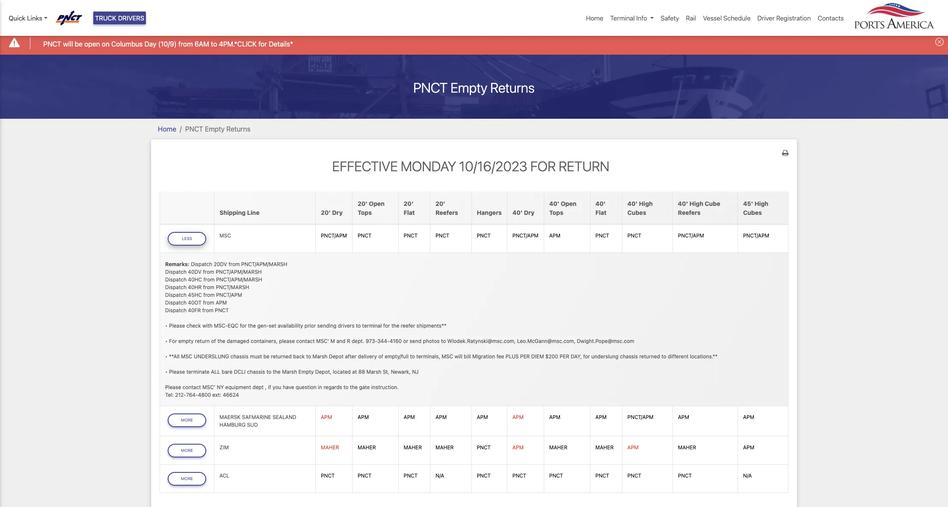 Task type: locate. For each thing, give the bounding box(es) containing it.
2 vertical spatial please
[[165, 384, 181, 391]]

msc right **all
[[181, 354, 192, 360]]

0 vertical spatial be
[[75, 40, 83, 48]]

flat
[[404, 209, 415, 216], [596, 209, 607, 216]]

2 vertical spatial more
[[181, 477, 193, 482]]

cubes down 45'
[[743, 209, 762, 216]]

cubes right "40' flat"
[[628, 209, 646, 216]]

marsh up have
[[282, 369, 297, 375]]

45hc
[[188, 292, 202, 298]]

more button
[[168, 414, 206, 428], [168, 444, 206, 458], [168, 473, 206, 487]]

dry for 40' dry
[[524, 209, 535, 216]]

1 • from the top
[[165, 323, 168, 329]]

cube
[[705, 200, 720, 207]]

1 vertical spatial returns
[[226, 125, 251, 133]]

1 horizontal spatial flat
[[596, 209, 607, 216]]

will left the open
[[63, 40, 73, 48]]

0 horizontal spatial n/a
[[436, 473, 444, 480]]

contacts
[[818, 14, 844, 22]]

2 reefers from the left
[[678, 209, 701, 216]]

20' reefers
[[436, 200, 458, 216]]

from right "40hc"
[[203, 277, 215, 283]]

please up tel:
[[165, 384, 181, 391]]

40' open tops
[[549, 200, 577, 216]]

marsh
[[313, 354, 327, 360], [282, 369, 297, 375], [366, 369, 381, 375]]

40' high cubes
[[628, 200, 653, 216]]

to up if
[[267, 369, 271, 375]]

newark,
[[391, 369, 411, 375]]

returned left 'different'
[[639, 354, 660, 360]]

please inside please contact msc' ny equipment dept , if you have question in regards to the gate instruction. tel: 212-764-4800 ext: 46624
[[165, 384, 181, 391]]

1 open from the left
[[369, 200, 385, 207]]

rail link
[[683, 10, 700, 26]]

1 horizontal spatial n/a
[[743, 473, 752, 480]]

1 vertical spatial empty
[[205, 125, 225, 133]]

6 maher from the left
[[596, 445, 614, 451]]

flat left 20' reefers
[[404, 209, 415, 216]]

zim
[[219, 445, 229, 451]]

•  for empty return of the damaged containers, please contact msc' m and r dept. 973-344-4160 or send photos  to wlodek.ratynski@msc.com, leo.mcgann@msc.com, dwight.pope@msc.com
[[165, 338, 634, 345]]

2 more from the top
[[181, 449, 193, 453]]

to right photos
[[441, 338, 446, 345]]

0 horizontal spatial dry
[[332, 209, 343, 216]]

1 horizontal spatial empty
[[298, 369, 314, 375]]

cubes inside 45' high cubes
[[743, 209, 762, 216]]

1 horizontal spatial high
[[690, 200, 703, 207]]

cubes inside 40' high cubes
[[628, 209, 646, 216]]

,
[[265, 384, 267, 391]]

the down msc-
[[217, 338, 225, 345]]

please up for
[[169, 323, 185, 329]]

2 maher from the left
[[358, 445, 376, 451]]

• up tel:
[[165, 369, 168, 375]]

1 vertical spatial more
[[181, 449, 193, 453]]

1 tops from the left
[[358, 209, 372, 216]]

bare
[[222, 369, 232, 375]]

driver registration
[[758, 14, 811, 22]]

40' right 40' open tops
[[596, 200, 606, 207]]

of right delivery
[[378, 354, 383, 360]]

open left "40' flat"
[[561, 200, 577, 207]]

terminate
[[186, 369, 210, 375]]

2 more button from the top
[[168, 444, 206, 458]]

0 vertical spatial please
[[169, 323, 185, 329]]

3 high from the left
[[755, 200, 768, 207]]

3 • from the top
[[165, 354, 168, 360]]

3 more button from the top
[[168, 473, 206, 487]]

open inside 40' open tops
[[561, 200, 577, 207]]

1 high from the left
[[639, 200, 653, 207]]

flat for 40' flat
[[596, 209, 607, 216]]

chassis down the must
[[247, 369, 265, 375]]

1 vertical spatial home link
[[158, 125, 176, 133]]

the left the gate at the bottom of page
[[350, 384, 358, 391]]

1 vertical spatial please
[[169, 369, 185, 375]]

4pm.*click
[[219, 40, 257, 48]]

returned
[[271, 354, 292, 360], [639, 354, 660, 360]]

1 dry from the left
[[332, 209, 343, 216]]

1 vertical spatial will
[[455, 354, 462, 360]]

bill
[[464, 354, 471, 360]]

2 high from the left
[[690, 200, 703, 207]]

tops right 40' dry
[[549, 209, 563, 216]]

1 maher from the left
[[321, 445, 339, 451]]

to right the drivers
[[356, 323, 361, 329]]

1 vertical spatial of
[[378, 354, 383, 360]]

20' inside 20' flat
[[404, 200, 414, 207]]

reefers
[[436, 209, 458, 216], [678, 209, 701, 216]]

quick links link
[[9, 13, 47, 23]]

2 cubes from the left
[[743, 209, 762, 216]]

will inside alert
[[63, 40, 73, 48]]

40' for 40' high cubes
[[628, 200, 638, 207]]

open for 20' open tops
[[369, 200, 385, 207]]

0 horizontal spatial home link
[[158, 125, 176, 133]]

• left **all
[[165, 354, 168, 360]]

0 horizontal spatial high
[[639, 200, 653, 207]]

1 n/a from the left
[[436, 473, 444, 480]]

5 maher from the left
[[549, 445, 567, 451]]

cubes
[[628, 209, 646, 216], [743, 209, 762, 216]]

print image
[[782, 150, 789, 156]]

tops inside 40' open tops
[[549, 209, 563, 216]]

be left the open
[[75, 40, 83, 48]]

40' right hangers
[[512, 209, 523, 216]]

1 vertical spatial more button
[[168, 444, 206, 458]]

different
[[668, 354, 689, 360]]

tops inside 20' open tops
[[358, 209, 372, 216]]

the left reefer
[[391, 323, 399, 329]]

0 vertical spatial of
[[211, 338, 216, 345]]

1 vertical spatial pnct empty returns
[[185, 125, 251, 133]]

1 vertical spatial be
[[263, 354, 269, 360]]

high inside 40' high cube reefers
[[690, 200, 703, 207]]

1 horizontal spatial cubes
[[743, 209, 762, 216]]

send
[[410, 338, 421, 345]]

of
[[211, 338, 216, 345], [378, 354, 383, 360]]

1 horizontal spatial pnct empty returns
[[413, 79, 535, 96]]

pnct empty returns
[[413, 79, 535, 96], [185, 125, 251, 133]]

2 • from the top
[[165, 338, 168, 345]]

the
[[248, 323, 256, 329], [391, 323, 399, 329], [217, 338, 225, 345], [273, 369, 281, 375], [350, 384, 358, 391]]

0 vertical spatial more
[[181, 418, 193, 423]]

40' left the cube
[[678, 200, 688, 207]]

safmarine
[[242, 415, 271, 421]]

marsh up "depot,"
[[313, 354, 327, 360]]

0 horizontal spatial marsh
[[282, 369, 297, 375]]

home
[[586, 14, 603, 22], [158, 125, 176, 133]]

please
[[169, 323, 185, 329], [169, 369, 185, 375], [165, 384, 181, 391]]

40' inside "40' flat"
[[596, 200, 606, 207]]

tops right 20' dry
[[358, 209, 372, 216]]

0 horizontal spatial open
[[369, 200, 385, 207]]

1 horizontal spatial reefers
[[678, 209, 701, 216]]

46624
[[223, 392, 239, 399]]

0 vertical spatial will
[[63, 40, 73, 48]]

1 horizontal spatial home link
[[583, 10, 607, 26]]

2 flat from the left
[[596, 209, 607, 216]]

open inside 20' open tops
[[369, 200, 385, 207]]

1 returned from the left
[[271, 354, 292, 360]]

flat right 40' open tops
[[596, 209, 607, 216]]

will left bill
[[455, 354, 462, 360]]

schedule
[[724, 14, 751, 22]]

1 horizontal spatial msc
[[219, 233, 231, 239]]

•
[[165, 323, 168, 329], [165, 338, 168, 345], [165, 354, 168, 360], [165, 369, 168, 375]]

dry
[[332, 209, 343, 216], [524, 209, 535, 216]]

to right regards at the left
[[344, 384, 348, 391]]

0 horizontal spatial per
[[520, 354, 530, 360]]

1 horizontal spatial be
[[263, 354, 269, 360]]

check
[[186, 323, 201, 329]]

• for •  for empty return of the damaged containers, please contact msc' m and r dept. 973-344-4160 or send photos  to wlodek.ratynski@msc.com, leo.mcgann@msc.com, dwight.pope@msc.com
[[165, 338, 168, 345]]

more for acl
[[181, 477, 193, 482]]

2 n/a from the left
[[743, 473, 752, 480]]

20' inside 20' open tops
[[358, 200, 368, 207]]

be right the must
[[263, 354, 269, 360]]

and
[[336, 338, 345, 345]]

dry left 40' open tops
[[524, 209, 535, 216]]

returned down please
[[271, 354, 292, 360]]

from right 40hr
[[203, 284, 214, 291]]

high inside 45' high cubes
[[755, 200, 768, 207]]

safety
[[661, 14, 679, 22]]

tops for 20'
[[358, 209, 372, 216]]

• left for
[[165, 338, 168, 345]]

high for 45' high cubes
[[755, 200, 768, 207]]

0 vertical spatial home
[[586, 14, 603, 22]]

more button left zim
[[168, 444, 206, 458]]

msc' up 4800
[[202, 384, 215, 391]]

• for • **all msc underslung chassis must be returned back to marsh depot after delivery of empty/full to terminals, msc will bill migration fee plus per diem $200 per day, for underslung chassis returned to different locations.**
[[165, 354, 168, 360]]

0 horizontal spatial msc'
[[202, 384, 215, 391]]

1 flat from the left
[[404, 209, 415, 216]]

day,
[[571, 354, 582, 360]]

2 tops from the left
[[549, 209, 563, 216]]

• **all msc underslung chassis must be returned back to marsh depot after delivery of empty/full to terminals, msc will bill migration fee plus per diem $200 per day, for underslung chassis returned to different locations.**
[[165, 354, 718, 360]]

1 vertical spatial pnct/apm/marsh
[[216, 269, 262, 275]]

1 horizontal spatial msc'
[[316, 338, 329, 345]]

40' inside 40' high cubes
[[628, 200, 638, 207]]

n/a
[[436, 473, 444, 480], [743, 473, 752, 480]]

dept
[[253, 384, 264, 391]]

please down **all
[[169, 369, 185, 375]]

2 horizontal spatial high
[[755, 200, 768, 207]]

0 horizontal spatial will
[[63, 40, 73, 48]]

m
[[331, 338, 335, 345]]

0 horizontal spatial pnct empty returns
[[185, 125, 251, 133]]

0 horizontal spatial of
[[211, 338, 216, 345]]

more for zim
[[181, 449, 193, 453]]

2 vertical spatial pnct/apm/marsh
[[216, 277, 262, 283]]

depot
[[329, 354, 344, 360]]

dept.
[[352, 338, 364, 345]]

chassis
[[231, 354, 249, 360], [620, 354, 638, 360], [247, 369, 265, 375]]

more button down 764-
[[168, 414, 206, 428]]

1 vertical spatial home
[[158, 125, 176, 133]]

• left check
[[165, 323, 168, 329]]

msc right terminals,
[[442, 354, 453, 360]]

1 horizontal spatial marsh
[[313, 354, 327, 360]]

40' for 40' high cube reefers
[[678, 200, 688, 207]]

0 horizontal spatial contact
[[183, 384, 201, 391]]

1 horizontal spatial open
[[561, 200, 577, 207]]

details*
[[269, 40, 293, 48]]

1 vertical spatial msc'
[[202, 384, 215, 391]]

underslung
[[591, 354, 619, 360]]

1 horizontal spatial tops
[[549, 209, 563, 216]]

20' inside 20' reefers
[[436, 200, 445, 207]]

2 vertical spatial empty
[[298, 369, 314, 375]]

1 vertical spatial contact
[[183, 384, 201, 391]]

40' inside 40' high cube reefers
[[678, 200, 688, 207]]

will
[[63, 40, 73, 48], [455, 354, 462, 360]]

0 vertical spatial returns
[[490, 79, 535, 96]]

contact up 764-
[[183, 384, 201, 391]]

2 vertical spatial more button
[[168, 473, 206, 487]]

high inside 40' high cubes
[[639, 200, 653, 207]]

per left diem
[[520, 354, 530, 360]]

0 horizontal spatial returned
[[271, 354, 292, 360]]

remarks: dispatch 20dv from pnct/apm/marsh dispatch 40dv from pnct/apm/marsh dispatch 40hc from pnct/apm/marsh dispatch 40hr from pnct/marsh dispatch 45hc from pnct/apm dispatch 40ot from apm dispatch 40fr from pnct
[[165, 261, 287, 314]]

msc down shipping
[[219, 233, 231, 239]]

0 vertical spatial msc'
[[316, 338, 329, 345]]

to right 6am
[[211, 40, 217, 48]]

2 open from the left
[[561, 200, 577, 207]]

gen-
[[257, 323, 269, 329]]

0 horizontal spatial flat
[[404, 209, 415, 216]]

pnct will be open on columbus day (10/9) from 6am to 4pm.*click for details* alert
[[0, 31, 948, 55]]

1 more button from the top
[[168, 414, 206, 428]]

on
[[102, 40, 110, 48]]

212-
[[175, 392, 186, 399]]

locations.**
[[690, 354, 718, 360]]

3 more from the top
[[181, 477, 193, 482]]

more left zim
[[181, 449, 193, 453]]

2 horizontal spatial marsh
[[366, 369, 381, 375]]

0 vertical spatial empty
[[451, 79, 487, 96]]

for left details*
[[258, 40, 267, 48]]

for right eqc
[[240, 323, 247, 329]]

4 • from the top
[[165, 369, 168, 375]]

more down 764-
[[181, 418, 193, 423]]

0 horizontal spatial cubes
[[628, 209, 646, 216]]

fee
[[497, 354, 504, 360]]

open left 20' flat
[[369, 200, 385, 207]]

40' down for
[[549, 200, 559, 207]]

leo.mcgann@msc.com,
[[517, 338, 575, 345]]

tops
[[358, 209, 372, 216], [549, 209, 563, 216]]

1 horizontal spatial dry
[[524, 209, 535, 216]]

20' for 20' reefers
[[436, 200, 445, 207]]

instruction.
[[371, 384, 399, 391]]

from left 6am
[[178, 40, 193, 48]]

dispatch
[[191, 261, 212, 268], [165, 269, 187, 275], [165, 277, 187, 283], [165, 284, 187, 291], [165, 292, 187, 298], [165, 300, 187, 306], [165, 307, 187, 314]]

88
[[358, 369, 365, 375]]

0 horizontal spatial tops
[[358, 209, 372, 216]]

1 horizontal spatial returned
[[639, 354, 660, 360]]

msc' left m at the bottom left
[[316, 338, 329, 345]]

1 more from the top
[[181, 418, 193, 423]]

shipping
[[219, 209, 246, 216]]

40' for 40' open tops
[[549, 200, 559, 207]]

1 horizontal spatial per
[[560, 354, 569, 360]]

dry left 20' open tops at left top
[[332, 209, 343, 216]]

for inside alert
[[258, 40, 267, 48]]

2 horizontal spatial msc
[[442, 354, 453, 360]]

please for terminate
[[169, 369, 185, 375]]

availability
[[278, 323, 303, 329]]

be
[[75, 40, 83, 48], [263, 354, 269, 360]]

40' inside 40' open tops
[[549, 200, 559, 207]]

2 dry from the left
[[524, 209, 535, 216]]

sud
[[247, 422, 258, 429]]

1 cubes from the left
[[628, 209, 646, 216]]

1 horizontal spatial contact
[[296, 338, 315, 345]]

pnct will be open on columbus day (10/9) from 6am to 4pm.*click for details* link
[[43, 39, 293, 49]]

20' for 20' flat
[[404, 200, 414, 207]]

cubes for 40'
[[628, 209, 646, 216]]

40' right "40' flat"
[[628, 200, 638, 207]]

more left acl
[[181, 477, 193, 482]]

in
[[318, 384, 322, 391]]

20'
[[358, 200, 368, 207], [404, 200, 414, 207], [436, 200, 445, 207], [321, 209, 331, 216]]

of right return
[[211, 338, 216, 345]]

per left day,
[[560, 354, 569, 360]]

1 horizontal spatial returns
[[490, 79, 535, 96]]

more button left acl
[[168, 473, 206, 487]]

0 horizontal spatial be
[[75, 40, 83, 48]]

0 horizontal spatial reefers
[[436, 209, 458, 216]]

0 vertical spatial more button
[[168, 414, 206, 428]]

shipping line
[[219, 209, 259, 216]]

40fr
[[188, 307, 201, 314]]

40' for 40' flat
[[596, 200, 606, 207]]

marsh right 88
[[366, 369, 381, 375]]

more for maersk safmarine sealand hamburg sud
[[181, 418, 193, 423]]

contact down • please check with msc-eqc for the gen-set availability prior sending drivers to terminal for the reefer shipments**
[[296, 338, 315, 345]]

msc' inside please contact msc' ny equipment dept , if you have question in regards to the gate instruction. tel: 212-764-4800 ext: 46624
[[202, 384, 215, 391]]

0 vertical spatial home link
[[583, 10, 607, 26]]

effective
[[332, 158, 398, 174]]

chassis up dcli
[[231, 354, 249, 360]]

links
[[27, 14, 42, 22]]

apm
[[549, 233, 560, 239], [216, 300, 227, 306], [321, 415, 332, 421], [358, 415, 369, 421], [404, 415, 415, 421], [436, 415, 447, 421], [477, 415, 488, 421], [512, 415, 524, 421], [549, 415, 560, 421], [596, 415, 607, 421], [678, 415, 689, 421], [743, 415, 754, 421], [512, 445, 524, 451], [628, 445, 639, 451], [743, 445, 754, 451]]

high for 40' high cube reefers
[[690, 200, 703, 207]]



Task type: vqa. For each thing, say whether or not it's contained in the screenshot.
the Rail
yes



Task type: describe. For each thing, give the bounding box(es) containing it.
hamburg
[[219, 422, 246, 429]]

photos
[[423, 338, 440, 345]]

driver
[[758, 14, 775, 22]]

1 horizontal spatial home
[[586, 14, 603, 22]]

40' dry
[[512, 209, 535, 216]]

close image
[[935, 38, 944, 46]]

20' for 20' open tops
[[358, 200, 368, 207]]

remarks:
[[165, 261, 189, 268]]

10/16/2023
[[459, 158, 527, 174]]

1 per from the left
[[520, 354, 530, 360]]

dry for 20' dry
[[332, 209, 343, 216]]

4 maher from the left
[[436, 445, 454, 451]]

prior
[[305, 323, 316, 329]]

pnct will be open on columbus day (10/9) from 6am to 4pm.*click for details*
[[43, 40, 293, 48]]

2 returned from the left
[[639, 354, 660, 360]]

more button for maersk safmarine sealand hamburg sud
[[168, 414, 206, 428]]

tops for 40'
[[549, 209, 563, 216]]

truck drivers link
[[93, 12, 146, 25]]

less button
[[168, 232, 206, 246]]

45'
[[743, 200, 753, 207]]

20' for 20' dry
[[321, 209, 331, 216]]

nj
[[412, 369, 419, 375]]

the inside please contact msc' ny equipment dept , if you have question in regards to the gate instruction. tel: 212-764-4800 ext: 46624
[[350, 384, 358, 391]]

1 horizontal spatial of
[[378, 354, 383, 360]]

day
[[144, 40, 156, 48]]

pnct/apm inside 'remarks: dispatch 20dv from pnct/apm/marsh dispatch 40dv from pnct/apm/marsh dispatch 40hc from pnct/apm/marsh dispatch 40hr from pnct/marsh dispatch 45hc from pnct/apm dispatch 40ot from apm dispatch 40fr from pnct'
[[216, 292, 242, 298]]

2 per from the left
[[560, 354, 569, 360]]

0 horizontal spatial msc
[[181, 354, 192, 360]]

7 maher from the left
[[678, 445, 696, 451]]

effective monday 10/16/2023 for return
[[332, 158, 609, 174]]

quick links
[[9, 14, 42, 22]]

or
[[403, 338, 408, 345]]

safety link
[[657, 10, 683, 26]]

to up nj
[[410, 354, 415, 360]]

the left gen-
[[248, 323, 256, 329]]

0 vertical spatial pnct empty returns
[[413, 79, 535, 96]]

contact inside please contact msc' ny equipment dept , if you have question in regards to the gate instruction. tel: 212-764-4800 ext: 46624
[[183, 384, 201, 391]]

ext:
[[212, 392, 221, 399]]

0 horizontal spatial returns
[[226, 125, 251, 133]]

set
[[269, 323, 276, 329]]

r
[[347, 338, 350, 345]]

dcli
[[234, 369, 246, 375]]

equipment
[[225, 384, 251, 391]]

empty/full
[[385, 354, 409, 360]]

pnct inside 'remarks: dispatch 20dv from pnct/apm/marsh dispatch 40dv from pnct/apm/marsh dispatch 40hc from pnct/apm/marsh dispatch 40hr from pnct/marsh dispatch 45hc from pnct/apm dispatch 40ot from apm dispatch 40fr from pnct'
[[215, 307, 229, 314]]

from right 40dv
[[203, 269, 214, 275]]

truck drivers
[[95, 14, 144, 22]]

drivers
[[338, 323, 354, 329]]

terminal
[[362, 323, 382, 329]]

(10/9)
[[158, 40, 177, 48]]

0 vertical spatial contact
[[296, 338, 315, 345]]

1 reefers from the left
[[436, 209, 458, 216]]

more button for acl
[[168, 473, 206, 487]]

for right "terminal"
[[383, 323, 390, 329]]

hangers
[[477, 209, 502, 216]]

return
[[559, 158, 609, 174]]

• please check with msc-eqc for the gen-set availability prior sending drivers to terminal for the reefer shipments**
[[165, 323, 446, 329]]

to inside please contact msc' ny equipment dept , if you have question in regards to the gate instruction. tel: 212-764-4800 ext: 46624
[[344, 384, 348, 391]]

please for check
[[169, 323, 185, 329]]

20' flat
[[404, 200, 415, 216]]

underslung
[[194, 354, 229, 360]]

terminal info link
[[607, 10, 657, 26]]

all
[[211, 369, 220, 375]]

you
[[273, 384, 281, 391]]

monday
[[401, 158, 456, 174]]

for
[[530, 158, 556, 174]]

sending
[[317, 323, 336, 329]]

from right '40fr'
[[202, 307, 213, 314]]

info
[[636, 14, 647, 22]]

st,
[[383, 369, 389, 375]]

344-
[[377, 338, 390, 345]]

2 horizontal spatial empty
[[451, 79, 487, 96]]

for right day,
[[583, 354, 590, 360]]

from right 20dv
[[229, 261, 240, 268]]

terminal info
[[610, 14, 647, 22]]

maersk safmarine sealand hamburg sud
[[219, 415, 296, 429]]

pnct inside pnct will be open on columbus day (10/9) from 6am to 4pm.*click for details* link
[[43, 40, 61, 48]]

$200
[[545, 354, 558, 360]]

20' open tops
[[358, 200, 385, 216]]

40' flat
[[596, 200, 607, 216]]

delivery
[[358, 354, 377, 360]]

open
[[84, 40, 100, 48]]

6am
[[195, 40, 209, 48]]

• for • please terminate all bare dcli chassis to the marsh empty depot, located at 88 marsh st, newark, nj
[[165, 369, 168, 375]]

msc-
[[214, 323, 228, 329]]

rail
[[686, 14, 696, 22]]

sealand
[[273, 415, 296, 421]]

less
[[182, 237, 192, 241]]

0 horizontal spatial empty
[[205, 125, 225, 133]]

acl
[[219, 473, 229, 480]]

20dv
[[214, 261, 227, 268]]

apm inside 'remarks: dispatch 20dv from pnct/apm/marsh dispatch 40dv from pnct/apm/marsh dispatch 40hc from pnct/apm/marsh dispatch 40hr from pnct/marsh dispatch 45hc from pnct/apm dispatch 40ot from apm dispatch 40fr from pnct'
[[216, 300, 227, 306]]

45' high cubes
[[743, 200, 768, 216]]

be inside alert
[[75, 40, 83, 48]]

973-
[[366, 338, 377, 345]]

cubes for 45'
[[743, 209, 762, 216]]

40ot
[[188, 300, 202, 306]]

flat for 20' flat
[[404, 209, 415, 216]]

ny
[[217, 384, 224, 391]]

with
[[202, 323, 212, 329]]

drivers
[[118, 14, 144, 22]]

chassis right underslung on the bottom right of the page
[[620, 354, 638, 360]]

eqc
[[228, 323, 238, 329]]

open for 40' open tops
[[561, 200, 577, 207]]

the up 'you'
[[273, 369, 281, 375]]

0 vertical spatial pnct/apm/marsh
[[241, 261, 287, 268]]

damaged
[[227, 338, 249, 345]]

please contact msc' ny equipment dept , if you have question in regards to the gate instruction. tel: 212-764-4800 ext: 46624
[[165, 384, 399, 399]]

pnct/marsh
[[216, 284, 249, 291]]

from right '40ot'
[[203, 300, 214, 306]]

1 horizontal spatial will
[[455, 354, 462, 360]]

diem
[[531, 354, 544, 360]]

to right the back
[[306, 354, 311, 360]]

from inside pnct will be open on columbus day (10/9) from 6am to 4pm.*click for details* link
[[178, 40, 193, 48]]

to left 'different'
[[662, 354, 667, 360]]

high for 40' high cubes
[[639, 200, 653, 207]]

from right 45hc
[[203, 292, 215, 298]]

reefers inside 40' high cube reefers
[[678, 209, 701, 216]]

regards
[[324, 384, 342, 391]]

3 maher from the left
[[404, 445, 422, 451]]

4160
[[390, 338, 402, 345]]

if
[[268, 384, 271, 391]]

empty
[[178, 338, 194, 345]]

20' dry
[[321, 209, 343, 216]]

0 horizontal spatial home
[[158, 125, 176, 133]]

to inside alert
[[211, 40, 217, 48]]

question
[[296, 384, 317, 391]]

have
[[283, 384, 294, 391]]

4800
[[198, 392, 211, 399]]

containers,
[[251, 338, 278, 345]]

• for • please check with msc-eqc for the gen-set availability prior sending drivers to terminal for the reefer shipments**
[[165, 323, 168, 329]]

40' for 40' dry
[[512, 209, 523, 216]]

line
[[247, 209, 259, 216]]

40hc
[[188, 277, 202, 283]]

more button for zim
[[168, 444, 206, 458]]



